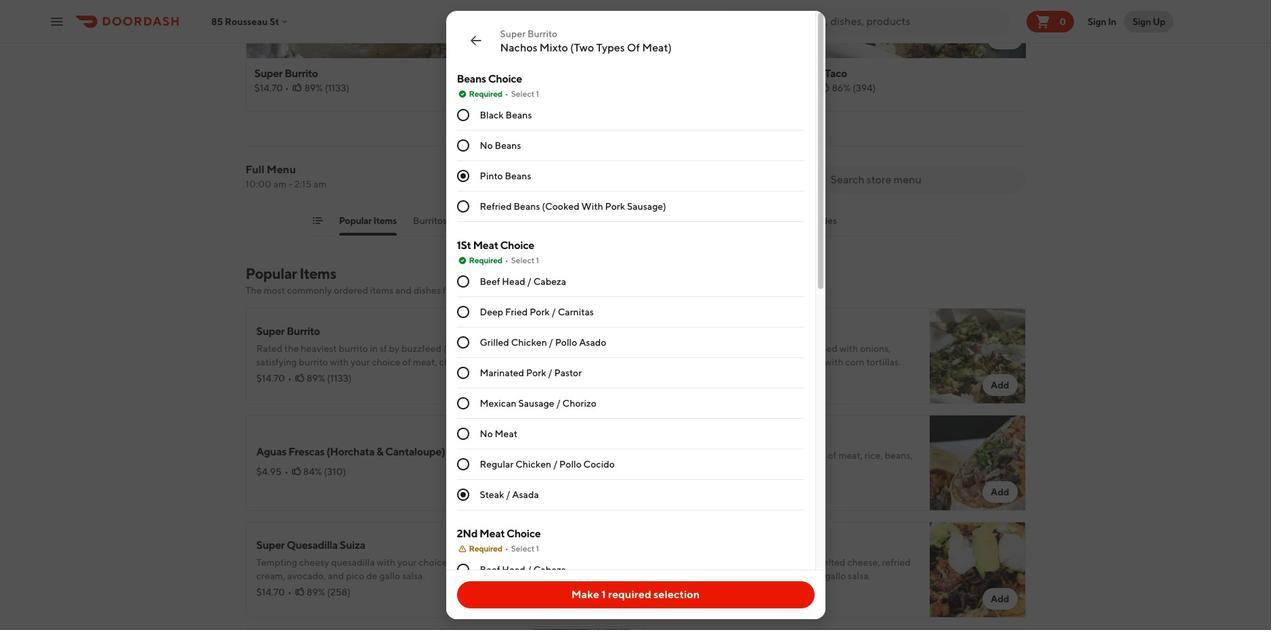 Task type: vqa. For each thing, say whether or not it's contained in the screenshot.
cream,
yes



Task type: describe. For each thing, give the bounding box(es) containing it.
rousseau
[[225, 16, 268, 27]]

pico inside mouth-watering burrito with your choice of meat, rice, beans, onions, cilantro, and pico de gallo salsa.
[[739, 464, 758, 475]]

Item Search search field
[[831, 173, 1015, 188]]

taco for regular taco
[[825, 67, 847, 80]]

avocado, for with
[[733, 571, 772, 582]]

choice inside regular taco tasty taco with your choice of meat, topped with onions, cilantro, and hot sauce. tacos only come with corn tortillas.
[[739, 343, 768, 354]]

items for popular items
[[373, 215, 397, 226]]

black
[[480, 110, 504, 121]]

marinated
[[480, 368, 524, 379]]

full
[[245, 163, 265, 176]]

pollo for asado
[[555, 337, 577, 348]]

gallo inside the crispy chips with your choice of meat, melted cheese, refried beans, sour cream, avocado, and pico de gallo salsa.
[[825, 571, 846, 582]]

your inside super quesadilla suiza tempting cheesy quesadilla with your choice of meat, sour cream, avocado, and pico de gallo salsa.
[[397, 557, 417, 568]]

1 horizontal spatial burrito
[[339, 343, 368, 354]]

cream, inside super burrito rated the heaviest burrito in sf by buzzfeed (2015)! ultra satisfying burrito with your choice of meat, cheese, sour cream, rice, beans, pico de gallo salsa, and avocado.
[[256, 370, 285, 381]]

mouth-watering burrito with your choice of meat, rice, beans, onions, cilantro, and pico de gallo salsa.
[[652, 450, 913, 475]]

make
[[571, 589, 599, 601]]

required for beans
[[469, 89, 502, 99]]

sign up link
[[1124, 10, 1174, 32]]

sign in link
[[1080, 8, 1124, 35]]

/ left chorizo
[[556, 398, 561, 409]]

crispy chips with your choice of meat, melted cheese, refried beans, sour cream, avocado, and pico de gallo salsa.
[[652, 557, 911, 582]]

sandwich button
[[663, 214, 705, 236]]

• inside 'chips and salsa $2.00 •'
[[548, 83, 552, 93]]

85 rousseau st button
[[211, 16, 290, 27]]

Refried Beans (Cooked With Pork Sausage) radio
[[457, 200, 469, 213]]

refried
[[480, 201, 512, 212]]

cantaloupe)
[[385, 446, 445, 458]]

sour inside super burrito rated the heaviest burrito in sf by buzzfeed (2015)! ultra satisfying burrito with your choice of meat, cheese, sour cream, rice, beans, pico de gallo salsa, and avocado.
[[474, 357, 492, 368]]

$14.70 for super burrito
[[256, 373, 285, 384]]

with inside the crispy chips with your choice of meat, melted cheese, refried beans, sour cream, avocado, and pico de gallo salsa.
[[706, 557, 725, 568]]

with inside super quesadilla suiza tempting cheesy quesadilla with your choice of meat, sour cream, avocado, and pico de gallo salsa.
[[377, 557, 396, 568]]

• inside the 2nd meat choice group
[[505, 544, 508, 554]]

of inside mouth-watering burrito with your choice of meat, rice, beans, onions, cilantro, and pico de gallo salsa.
[[828, 450, 837, 461]]

up
[[1153, 16, 1166, 27]]

regular for regular taco tasty taco with your choice of meat, topped with onions, cilantro, and hot sauce. tacos only come with corn tortillas.
[[652, 325, 689, 338]]

/ left carnitas
[[552, 307, 556, 318]]

84% (303)
[[702, 587, 747, 598]]

items
[[370, 285, 394, 296]]

beans choice group
[[457, 72, 804, 222]]

$12.95 •
[[652, 480, 687, 491]]

pico inside super quesadilla suiza tempting cheesy quesadilla with your choice of meat, sour cream, avocado, and pico de gallo salsa.
[[346, 571, 365, 582]]

(cooked
[[542, 201, 580, 212]]

types
[[596, 41, 625, 54]]

0 vertical spatial $4.95 •
[[785, 83, 816, 93]]

quesadilla
[[287, 539, 338, 552]]

sign in
[[1088, 16, 1116, 27]]

/ up deep fried pork / carnitas
[[527, 276, 532, 287]]

dishes
[[414, 285, 441, 296]]

with inside mouth-watering burrito with your choice of meat, rice, beans, onions, cilantro, and pico de gallo salsa.
[[756, 450, 774, 461]]

meat for 1st
[[473, 239, 498, 252]]

tacos button
[[463, 214, 488, 236]]

super burrito
[[254, 67, 318, 80]]

and inside 'chips and salsa $2.00 •'
[[549, 67, 567, 80]]

salsa. for with
[[848, 571, 871, 582]]

burritos
[[413, 215, 447, 226]]

onions, inside regular taco tasty taco with your choice of meat, topped with onions, cilantro, and hot sauce. tacos only come with corn tortillas.
[[860, 343, 891, 354]]

/ left pastor
[[548, 368, 552, 379]]

gallo inside super quesadilla suiza tempting cheesy quesadilla with your choice of meat, sour cream, avocado, and pico de gallo salsa.
[[379, 571, 400, 582]]

(horchata
[[326, 446, 375, 458]]

cream, for super
[[256, 571, 285, 582]]

of inside regular taco tasty taco with your choice of meat, topped with onions, cilantro, and hot sauce. tacos only come with corn tortillas.
[[769, 343, 778, 354]]

2 vertical spatial pork
[[526, 368, 546, 379]]

• down tempting
[[288, 587, 292, 598]]

choice for 1st meat choice
[[500, 239, 534, 252]]

(310)
[[324, 467, 346, 477]]

super quesadilla suiza tempting cheesy quesadilla with your choice of meat, sour cream, avocado, and pico de gallo salsa.
[[256, 539, 504, 582]]

salsa,
[[393, 370, 416, 381]]

with down topped in the right of the page
[[825, 357, 844, 368]]

back image
[[468, 33, 484, 49]]

taco for regular taco tasty taco with your choice of meat, topped with onions, cilantro, and hot sauce. tacos only come with corn tortillas.
[[691, 325, 714, 338]]

topped
[[806, 343, 838, 354]]

burrito for super burrito rated the heaviest burrito in sf by buzzfeed (2015)! ultra satisfying burrito with your choice of meat, cheese, sour cream, rice, beans, pico de gallo salsa, and avocado.
[[287, 325, 320, 338]]

avocado.
[[436, 370, 475, 381]]

beef head / cabeza for 1st meat choice
[[480, 276, 566, 287]]

0 vertical spatial 89% (1133)
[[304, 83, 349, 93]]

1 vertical spatial $4.95
[[256, 467, 282, 477]]

pork inside beans choice group
[[605, 201, 625, 212]]

1 vertical spatial (1133)
[[327, 373, 352, 384]]

add for crispy chips with your choice of meat, melted cheese, refried beans, sour cream, avocado, and pico de gallo salsa.
[[991, 594, 1009, 605]]

st
[[270, 16, 279, 27]]

and inside mouth-watering burrito with your choice of meat, rice, beans, onions, cilantro, and pico de gallo salsa.
[[721, 464, 738, 475]]

cabeza for 1st meat choice
[[533, 276, 566, 287]]

sf
[[380, 343, 387, 354]]

pastor
[[554, 368, 582, 379]]

de inside super burrito rated the heaviest burrito in sf by buzzfeed (2015)! ultra satisfying burrito with your choice of meat, cheese, sour cream, rice, beans, pico de gallo salsa, and avocado.
[[358, 370, 369, 381]]

choice inside super quesadilla suiza tempting cheesy quesadilla with your choice of meat, sour cream, avocado, and pico de gallo salsa.
[[419, 557, 447, 568]]

the
[[284, 343, 299, 354]]

super burrito nachos mixto (two types of meat)
[[500, 28, 672, 54]]

refried beans (cooked with pork sausage)
[[480, 201, 666, 212]]

/ right "steak"
[[506, 490, 510, 500]]

nachos inside super burrito nachos mixto (two types of meat)
[[500, 41, 537, 54]]

grilled chicken / pollo asado
[[480, 337, 606, 348]]

quesadilla
[[331, 557, 375, 568]]

beans, inside mouth-watering burrito with your choice of meat, rice, beans, onions, cilantro, and pico de gallo salsa.
[[885, 450, 913, 461]]

0 button
[[1027, 10, 1074, 32]]

beans for pinto
[[505, 171, 531, 182]]

dessert button
[[721, 214, 754, 236]]

$14.95
[[652, 587, 681, 598]]

$14.70 • for quesadilla
[[256, 587, 292, 598]]

popular for popular items the most commonly ordered items and dishes from this store
[[245, 265, 297, 282]]

head for 1st meat choice
[[502, 276, 525, 287]]

select for beans choice
[[511, 89, 535, 99]]

in
[[370, 343, 378, 354]]

10:00
[[245, 179, 272, 190]]

frescas
[[288, 446, 325, 458]]

super for super burrito
[[254, 67, 283, 80]]

sour for chips
[[682, 571, 700, 582]]

add button for crispy chips with your choice of meat, melted cheese, refried beans, sour cream, avocado, and pico de gallo salsa.
[[983, 589, 1018, 610]]

add for rated the heaviest burrito in sf by buzzfeed (2015)! ultra satisfying burrito with your choice of meat, cheese, sour cream, rice, beans, pico de gallo salsa, and avocado.
[[595, 380, 614, 391]]

beans for refried
[[514, 201, 540, 212]]

• down super burrito
[[285, 83, 289, 93]]

chips and salsa $2.00 •
[[520, 67, 594, 93]]

0 vertical spatial $14.70
[[254, 83, 283, 93]]

0 vertical spatial $14.70 •
[[254, 83, 289, 93]]

chips
[[520, 67, 548, 80]]

select for 1st meat choice
[[511, 255, 535, 265]]

items for popular items the most commonly ordered items and dishes from this store
[[299, 265, 336, 282]]

sign up
[[1133, 16, 1166, 27]]

refried
[[882, 557, 911, 568]]

0
[[1059, 16, 1066, 27]]

suiza
[[340, 539, 365, 552]]

your inside mouth-watering burrito with your choice of meat, rice, beans, onions, cilantro, and pico de gallo salsa.
[[776, 450, 795, 461]]

no beans
[[480, 140, 521, 151]]

black beans
[[480, 110, 532, 121]]

of inside the crispy chips with your choice of meat, melted cheese, refried beans, sour cream, avocado, and pico de gallo salsa.
[[778, 557, 787, 568]]

make 1 required selection
[[571, 589, 700, 601]]

select for 2nd meat choice
[[511, 544, 535, 554]]

super for super burrito rated the heaviest burrito in sf by buzzfeed (2015)! ultra satisfying burrito with your choice of meat, cheese, sour cream, rice, beans, pico de gallo salsa, and avocado.
[[256, 325, 285, 338]]

make 1 required selection button
[[457, 582, 814, 609]]

regular taco image
[[930, 308, 1026, 404]]

hot
[[707, 357, 722, 368]]

2 am from the left
[[313, 179, 327, 190]]

and inside super quesadilla suiza tempting cheesy quesadilla with your choice of meat, sour cream, avocado, and pico de gallo salsa.
[[328, 571, 344, 582]]

cheese, inside super burrito rated the heaviest burrito in sf by buzzfeed (2015)! ultra satisfying burrito with your choice of meat, cheese, sour cream, rice, beans, pico de gallo salsa, and avocado.
[[439, 357, 472, 368]]

open menu image
[[49, 13, 65, 29]]

in
[[1108, 16, 1116, 27]]

deep fried pork / carnitas
[[480, 307, 594, 318]]

1 horizontal spatial nachos
[[571, 215, 603, 226]]

popular items
[[339, 215, 397, 226]]

88% (300)
[[702, 480, 748, 491]]

rice, inside super burrito rated the heaviest burrito in sf by buzzfeed (2015)! ultra satisfying burrito with your choice of meat, cheese, sour cream, rice, beans, pico de gallo salsa, and avocado.
[[287, 370, 305, 381]]

most
[[264, 285, 285, 296]]

gallo inside super burrito rated the heaviest burrito in sf by buzzfeed (2015)! ultra satisfying burrito with your choice of meat, cheese, sour cream, rice, beans, pico de gallo salsa, and avocado.
[[371, 370, 391, 381]]

• select 1 for 1st meat choice
[[505, 255, 539, 265]]

add button for tasty taco with your choice of meat, topped with onions, cilantro, and hot sauce. tacos only come with corn tortillas.
[[983, 375, 1018, 396]]

• right $14.95
[[684, 587, 688, 598]]

1 inside button
[[602, 589, 606, 601]]

store
[[482, 285, 504, 296]]

Grilled Chicken / Pollo Asado radio
[[457, 337, 469, 349]]

with
[[581, 201, 603, 212]]

onions, inside mouth-watering burrito with your choice of meat, rice, beans, onions, cilantro, and pico de gallo salsa.
[[652, 464, 683, 475]]

rice, inside mouth-watering burrito with your choice of meat, rice, beans, onions, cilantro, and pico de gallo salsa.
[[865, 450, 883, 461]]

by
[[389, 343, 400, 354]]

0 horizontal spatial burrito
[[299, 357, 328, 368]]

add button for mouth-watering burrito with your choice of meat, rice, beans, onions, cilantro, and pico de gallo salsa.
[[983, 482, 1018, 503]]

dessert
[[721, 215, 754, 226]]

popular for popular items
[[339, 215, 372, 226]]

sign for sign up
[[1133, 16, 1151, 27]]

meat, inside super quesadilla suiza tempting cheesy quesadilla with your choice of meat, sour cream, avocado, and pico de gallo salsa.
[[460, 557, 484, 568]]

1 am from the left
[[273, 179, 287, 190]]

-
[[288, 179, 293, 190]]

&
[[377, 446, 383, 458]]

your inside regular taco tasty taco with your choice of meat, topped with onions, cilantro, and hot sauce. tacos only come with corn tortillas.
[[718, 343, 737, 354]]

de inside mouth-watering burrito with your choice of meat, rice, beans, onions, cilantro, and pico de gallo salsa.
[[760, 464, 771, 475]]

/ down deep fried pork / carnitas
[[549, 337, 553, 348]]

super taco image
[[534, 629, 630, 631]]

burrito for super burrito
[[285, 67, 318, 80]]

0 vertical spatial (1133)
[[325, 83, 349, 93]]

marinated pork / pastor
[[480, 368, 582, 379]]

pollo for cocido
[[559, 459, 582, 470]]

Pinto Beans radio
[[457, 170, 469, 182]]

• down satisfying
[[288, 373, 292, 384]]

(300)
[[723, 480, 748, 491]]

and inside the crispy chips with your choice of meat, melted cheese, refried beans, sour cream, avocado, and pico de gallo salsa.
[[774, 571, 790, 582]]

grilled
[[480, 337, 509, 348]]

aguas frescas (horchata & cantaloupe)
[[256, 446, 445, 458]]

quesadillas
[[504, 215, 554, 226]]

regular chicken / pollo cocido
[[480, 459, 615, 470]]

steak
[[480, 490, 504, 500]]

no for no meat
[[480, 429, 493, 440]]

$14.70 • for burrito
[[256, 373, 292, 384]]

of
[[627, 41, 640, 54]]

regular taco
[[785, 67, 847, 80]]

Deep Fried Pork / Carnitas radio
[[457, 306, 469, 318]]

mouth-
[[652, 450, 685, 461]]

corn
[[845, 357, 865, 368]]

add for tasty taco with your choice of meat, topped with onions, cilantro, and hot sauce. tacos only come with corn tortillas.
[[991, 380, 1009, 391]]

1st meat choice
[[457, 239, 534, 252]]



Task type: locate. For each thing, give the bounding box(es) containing it.
popular up "most"
[[245, 265, 297, 282]]

beans choice
[[457, 72, 522, 85]]

1 horizontal spatial cheese,
[[847, 557, 880, 568]]

1 vertical spatial rice,
[[865, 450, 883, 461]]

3 • select 1 from the top
[[505, 544, 539, 554]]

89% (1133)
[[304, 83, 349, 93], [307, 373, 352, 384]]

0 vertical spatial burrito
[[527, 28, 557, 39]]

aguas
[[256, 446, 286, 458]]

beans up quesadillas
[[514, 201, 540, 212]]

select inside "1st meat choice" group
[[511, 255, 535, 265]]

ordered
[[334, 285, 368, 296]]

• select 1 down the 2nd meat choice
[[505, 544, 539, 554]]

cream, down tempting
[[256, 571, 285, 582]]

1 avocado, from the left
[[287, 571, 326, 582]]

1 sign from the left
[[1088, 16, 1106, 27]]

/ inside the 2nd meat choice group
[[527, 565, 532, 576]]

$14.70 for super quesadilla suiza
[[256, 587, 285, 598]]

cheese, inside the crispy chips with your choice of meat, melted cheese, refried beans, sour cream, avocado, and pico de gallo salsa.
[[847, 557, 880, 568]]

tacos inside regular taco tasty taco with your choice of meat, topped with onions, cilantro, and hot sauce. tacos only come with corn tortillas.
[[752, 357, 777, 368]]

popular inside popular items the most commonly ordered items and dishes from this store
[[245, 265, 297, 282]]

popular up popular items the most commonly ordered items and dishes from this store
[[339, 215, 372, 226]]

dialog
[[446, 11, 825, 631]]

beef head / cabeza for 2nd meat choice
[[480, 565, 566, 576]]

beans for black
[[506, 110, 532, 121]]

taco inside regular taco tasty taco with your choice of meat, topped with onions, cilantro, and hot sauce. tacos only come with corn tortillas.
[[691, 325, 714, 338]]

• down aguas
[[284, 467, 288, 477]]

0 horizontal spatial avocado,
[[287, 571, 326, 582]]

1 horizontal spatial popular
[[339, 215, 372, 226]]

am
[[273, 179, 287, 190], [313, 179, 327, 190]]

1 vertical spatial pollo
[[559, 459, 582, 470]]

1 vertical spatial popular
[[245, 265, 297, 282]]

and
[[549, 67, 567, 80], [395, 285, 412, 296], [689, 357, 705, 368], [418, 370, 434, 381], [721, 464, 738, 475], [328, 571, 344, 582], [774, 571, 790, 582]]

of inside super quesadilla suiza tempting cheesy quesadilla with your choice of meat, sour cream, avocado, and pico de gallo salsa.
[[449, 557, 458, 568]]

1 vertical spatial select
[[511, 255, 535, 265]]

Beef Head / Cabeza radio
[[457, 276, 469, 288]]

super up tempting
[[256, 539, 285, 552]]

0 vertical spatial 84%
[[303, 467, 322, 477]]

add button for rated the heaviest burrito in sf by buzzfeed (2015)! ultra satisfying burrito with your choice of meat, cheese, sour cream, rice, beans, pico de gallo salsa, and avocado.
[[587, 375, 622, 396]]

mixto
[[540, 41, 568, 54]]

burrito inside mouth-watering burrito with your choice of meat, rice, beans, onions, cilantro, and pico de gallo salsa.
[[724, 450, 754, 461]]

0 vertical spatial • select 1
[[505, 89, 539, 99]]

2 vertical spatial $14.70
[[256, 587, 285, 598]]

1 horizontal spatial regular
[[652, 325, 689, 338]]

sign for sign in
[[1088, 16, 1106, 27]]

choice
[[739, 343, 768, 354], [372, 357, 400, 368], [797, 450, 826, 461], [419, 557, 447, 568], [748, 557, 776, 568]]

tacos left only
[[752, 357, 777, 368]]

burritos button
[[413, 214, 447, 236]]

beef inside "1st meat choice" group
[[480, 276, 500, 287]]

super burrito image
[[534, 308, 630, 404]]

0 horizontal spatial $4.95 •
[[256, 467, 288, 477]]

1 horizontal spatial onions,
[[860, 343, 891, 354]]

1 inside the 2nd meat choice group
[[536, 544, 539, 554]]

required
[[469, 89, 502, 99], [469, 255, 502, 265], [469, 544, 502, 554]]

salsa. inside super quesadilla suiza tempting cheesy quesadilla with your choice of meat, sour cream, avocado, and pico de gallo salsa.
[[402, 571, 425, 582]]

1 vertical spatial 89% (1133)
[[307, 373, 352, 384]]

nachos up chips on the left top
[[500, 41, 537, 54]]

sauce.
[[723, 357, 750, 368]]

salsa.
[[796, 464, 819, 475], [402, 571, 425, 582], [848, 571, 871, 582]]

1 vertical spatial pork
[[530, 307, 550, 318]]

0 vertical spatial 89%
[[304, 83, 323, 93]]

1
[[536, 89, 539, 99], [536, 255, 539, 265], [536, 544, 539, 554], [602, 589, 606, 601]]

cabeza inside "1st meat choice" group
[[533, 276, 566, 287]]

choice up black beans
[[488, 72, 522, 85]]

super for super quesadilla suiza tempting cheesy quesadilla with your choice of meat, sour cream, avocado, and pico de gallo salsa.
[[256, 539, 285, 552]]

head inside "1st meat choice" group
[[502, 276, 525, 287]]

of
[[769, 343, 778, 354], [402, 357, 411, 368], [828, 450, 837, 461], [449, 557, 458, 568], [778, 557, 787, 568]]

0 vertical spatial meat
[[473, 239, 498, 252]]

required inside beans choice group
[[469, 89, 502, 99]]

beans,
[[307, 370, 335, 381], [885, 450, 913, 461], [652, 571, 680, 582]]

meat, inside super burrito rated the heaviest burrito in sf by buzzfeed (2015)! ultra satisfying burrito with your choice of meat, cheese, sour cream, rice, beans, pico de gallo salsa, and avocado.
[[413, 357, 437, 368]]

dialog containing nachos mixto (two types of meat)
[[446, 11, 825, 631]]

1 vertical spatial nachos
[[571, 215, 603, 226]]

/ down the 2nd meat choice
[[527, 565, 532, 576]]

add for mouth-watering burrito with your choice of meat, rice, beans, onions, cilantro, and pico de gallo salsa.
[[991, 487, 1009, 498]]

1 beef head / cabeza from the top
[[480, 276, 566, 287]]

onions, down mouth-
[[652, 464, 683, 475]]

ultra
[[477, 343, 498, 354]]

1 select from the top
[[511, 89, 535, 99]]

0 vertical spatial regular
[[785, 67, 823, 80]]

cheese, up avocado.
[[439, 357, 472, 368]]

pork right with
[[605, 201, 625, 212]]

no right the no meat 'radio'
[[480, 429, 493, 440]]

your inside the crispy chips with your choice of meat, melted cheese, refried beans, sour cream, avocado, and pico de gallo salsa.
[[727, 557, 746, 568]]

2 required from the top
[[469, 255, 502, 265]]

beef head / cabeza inside "1st meat choice" group
[[480, 276, 566, 287]]

• select 1 inside "1st meat choice" group
[[505, 255, 539, 265]]

1 vertical spatial required
[[469, 255, 502, 265]]

89% down heaviest
[[307, 373, 325, 384]]

beef right beef head / cabeza radio
[[480, 276, 500, 287]]

89% left (258)
[[307, 587, 325, 598]]

1 horizontal spatial items
[[373, 215, 397, 226]]

2 sign from the left
[[1133, 16, 1151, 27]]

pinto beans
[[480, 171, 531, 182]]

beans, inside super burrito rated the heaviest burrito in sf by buzzfeed (2015)! ultra satisfying burrito with your choice of meat, cheese, sour cream, rice, beans, pico de gallo salsa, and avocado.
[[307, 370, 335, 381]]

beef for 1st
[[480, 276, 500, 287]]

beef down the 2nd meat choice
[[480, 565, 500, 576]]

avocado, inside super quesadilla suiza tempting cheesy quesadilla with your choice of meat, sour cream, avocado, and pico de gallo salsa.
[[287, 571, 326, 582]]

sour down 'ultra' on the bottom
[[474, 357, 492, 368]]

add button for tempting cheesy quesadilla with your choice of meat, sour cream, avocado, and pico de gallo salsa.
[[587, 589, 622, 610]]

1 down quesadillas button
[[536, 255, 539, 265]]

1 cabeza from the top
[[533, 276, 566, 287]]

(2015)!
[[443, 343, 475, 354]]

regular inside regular taco tasty taco with your choice of meat, topped with onions, cilantro, and hot sauce. tacos only come with corn tortillas.
[[652, 325, 689, 338]]

head for 2nd meat choice
[[502, 565, 525, 576]]

with up hot
[[697, 343, 716, 354]]

0 vertical spatial head
[[502, 276, 525, 287]]

cilantro, down watering
[[684, 464, 719, 475]]

cream, for crispy
[[702, 571, 731, 582]]

cream, down satisfying
[[256, 370, 285, 381]]

drinks button
[[770, 214, 798, 236]]

with right the chips
[[706, 557, 725, 568]]

satisfying
[[256, 357, 297, 368]]

salsa. for suiza
[[402, 571, 425, 582]]

watering
[[685, 450, 723, 461]]

cheesy
[[299, 557, 329, 568]]

$14.70 down satisfying
[[256, 373, 285, 384]]

meat,
[[780, 343, 804, 354], [413, 357, 437, 368], [839, 450, 863, 461], [460, 557, 484, 568], [789, 557, 813, 568]]

88%
[[702, 480, 721, 491]]

$4.95 down aguas
[[256, 467, 282, 477]]

• up black beans
[[505, 89, 508, 99]]

sour down the chips
[[682, 571, 700, 582]]

1 vertical spatial $14.70 •
[[256, 373, 292, 384]]

cream, inside super quesadilla suiza tempting cheesy quesadilla with your choice of meat, sour cream, avocado, and pico de gallo salsa.
[[256, 571, 285, 582]]

beans
[[457, 72, 486, 85], [506, 110, 532, 121], [495, 140, 521, 151], [505, 171, 531, 182], [514, 201, 540, 212]]

fried
[[505, 307, 528, 318]]

meat, inside mouth-watering burrito with your choice of meat, rice, beans, onions, cilantro, and pico de gallo salsa.
[[839, 450, 863, 461]]

super for super burrito nachos mixto (two types of meat)
[[500, 28, 526, 39]]

$14.70 • down satisfying
[[256, 373, 292, 384]]

from
[[443, 285, 463, 296]]

cabeza for 2nd meat choice
[[533, 565, 566, 576]]

regular burrito image
[[930, 415, 1026, 511]]

2 vertical spatial required
[[469, 544, 502, 554]]

pico
[[337, 370, 356, 381], [739, 464, 758, 475], [346, 571, 365, 582], [792, 571, 810, 582]]

0 vertical spatial choice
[[488, 72, 522, 85]]

meat right 1st
[[473, 239, 498, 252]]

2nd meat choice group
[[457, 527, 804, 631]]

86% (394)
[[832, 83, 876, 93]]

1 inside group
[[536, 255, 539, 265]]

0 horizontal spatial am
[[273, 179, 287, 190]]

items inside popular items the most commonly ordered items and dishes from this store
[[299, 265, 336, 282]]

1 horizontal spatial $4.95 •
[[785, 83, 816, 93]]

asada
[[512, 490, 539, 500]]

1 horizontal spatial am
[[313, 179, 327, 190]]

no inside "1st meat choice" group
[[480, 429, 493, 440]]

0 vertical spatial required
[[469, 89, 502, 99]]

89% for quesadilla
[[307, 587, 325, 598]]

nachos
[[500, 41, 537, 54], [571, 215, 603, 226]]

beans down black beans
[[495, 140, 521, 151]]

plates button
[[620, 214, 646, 236]]

1st meat choice group
[[457, 238, 804, 511]]

add
[[465, 33, 483, 44], [995, 33, 1014, 44], [595, 380, 614, 391], [991, 380, 1009, 391], [991, 487, 1009, 498], [595, 594, 614, 605], [991, 594, 1009, 605]]

onions,
[[860, 343, 891, 354], [652, 464, 683, 475]]

beans up black beans "option"
[[457, 72, 486, 85]]

0 vertical spatial pollo
[[555, 337, 577, 348]]

meat)
[[642, 41, 672, 54]]

onions, up tortillas.
[[860, 343, 891, 354]]

$4.95 • down aguas
[[256, 467, 288, 477]]

• inside "1st meat choice" group
[[505, 255, 508, 265]]

come
[[799, 357, 823, 368]]

pollo left asado
[[555, 337, 577, 348]]

(1133)
[[325, 83, 349, 93], [327, 373, 352, 384]]

89% for burrito
[[307, 373, 325, 384]]

no inside beans choice group
[[480, 140, 493, 151]]

add for tempting cheesy quesadilla with your choice of meat, sour cream, avocado, and pico de gallo salsa.
[[595, 594, 614, 605]]

1 required from the top
[[469, 89, 502, 99]]

1 right make
[[602, 589, 606, 601]]

2 head from the top
[[502, 565, 525, 576]]

$14.70 down super burrito
[[254, 83, 283, 93]]

2 vertical spatial regular
[[480, 459, 514, 470]]

taco up 86%
[[825, 67, 847, 80]]

1 vertical spatial burrito
[[299, 357, 328, 368]]

Marinated Pork / Pastor radio
[[457, 367, 469, 379]]

1 horizontal spatial beans,
[[652, 571, 680, 582]]

1 no from the top
[[480, 140, 493, 151]]

1 beef from the top
[[480, 276, 500, 287]]

0 horizontal spatial salsa.
[[402, 571, 425, 582]]

Regular Chicken / Pollo Cocido radio
[[457, 458, 469, 471]]

1 vertical spatial tacos
[[752, 357, 777, 368]]

sausage
[[518, 398, 554, 409]]

2 vertical spatial burrito
[[724, 450, 754, 461]]

2nd meat choice
[[457, 528, 541, 540]]

melted
[[815, 557, 845, 568]]

burrito
[[339, 343, 368, 354], [299, 357, 328, 368], [724, 450, 754, 461]]

regular for regular taco
[[785, 67, 823, 80]]

2 vertical spatial select
[[511, 544, 535, 554]]

$2.00
[[520, 83, 546, 93]]

beef inside the 2nd meat choice group
[[480, 565, 500, 576]]

items left burritos
[[373, 215, 397, 226]]

required for 2nd
[[469, 544, 502, 554]]

0 vertical spatial onions,
[[860, 343, 891, 354]]

meat for no
[[495, 429, 517, 440]]

super quesadilla suiza image
[[534, 522, 630, 618]]

0 vertical spatial $4.95
[[785, 83, 811, 93]]

1 vertical spatial 84%
[[702, 587, 721, 598]]

choice
[[488, 72, 522, 85], [500, 239, 534, 252], [507, 528, 541, 540]]

3 select from the top
[[511, 544, 535, 554]]

0 horizontal spatial items
[[299, 265, 336, 282]]

meat, inside the crispy chips with your choice of meat, melted cheese, refried beans, sour cream, avocado, and pico de gallo salsa.
[[789, 557, 813, 568]]

taco
[[676, 343, 695, 354]]

0 horizontal spatial nachos
[[500, 41, 537, 54]]

pico inside super burrito rated the heaviest burrito in sf by buzzfeed (2015)! ultra satisfying burrito with your choice of meat, cheese, sour cream, rice, beans, pico de gallo salsa, and avocado.
[[337, 370, 356, 381]]

am left -
[[273, 179, 287, 190]]

with right quesadilla
[[377, 557, 396, 568]]

beans for no
[[495, 140, 521, 151]]

cabeza inside the 2nd meat choice group
[[533, 565, 566, 576]]

0 horizontal spatial $4.95
[[256, 467, 282, 477]]

1 horizontal spatial 84%
[[702, 587, 721, 598]]

and inside regular taco tasty taco with your choice of meat, topped with onions, cilantro, and hot sauce. tacos only come with corn tortillas.
[[689, 357, 705, 368]]

$4.95 • down regular taco
[[785, 83, 816, 93]]

$14.70 down tempting
[[256, 587, 285, 598]]

2 avocado, from the left
[[733, 571, 772, 582]]

full menu 10:00 am - 2:15 am
[[245, 163, 327, 190]]

1 vertical spatial $14.70
[[256, 373, 285, 384]]

No Meat radio
[[457, 428, 469, 440]]

am right 2:15
[[313, 179, 327, 190]]

0 vertical spatial beef
[[480, 276, 500, 287]]

super inside super quesadilla suiza tempting cheesy quesadilla with your choice of meat, sour cream, avocado, and pico de gallo salsa.
[[256, 539, 285, 552]]

de inside super quesadilla suiza tempting cheesy quesadilla with your choice of meat, sour cream, avocado, and pico de gallo salsa.
[[366, 571, 378, 582]]

cabeza down the 2nd meat choice
[[533, 565, 566, 576]]

89% (258)
[[307, 587, 351, 598]]

0 horizontal spatial popular
[[245, 265, 297, 282]]

mexican
[[480, 398, 516, 409]]

burrito
[[527, 28, 557, 39], [285, 67, 318, 80], [287, 325, 320, 338]]

• down regular taco
[[812, 83, 816, 93]]

1 horizontal spatial sign
[[1133, 16, 1151, 27]]

0 horizontal spatial onions,
[[652, 464, 683, 475]]

sandwich
[[663, 215, 705, 226]]

Steak / Asada radio
[[457, 489, 469, 501]]

• right $12.95 on the bottom of page
[[683, 480, 687, 491]]

2 horizontal spatial regular
[[785, 67, 823, 80]]

select down chips on the left top
[[511, 89, 535, 99]]

select down the 2nd meat choice
[[511, 544, 535, 554]]

1st
[[457, 239, 471, 252]]

beef head / cabeza down the 2nd meat choice
[[480, 565, 566, 576]]

1 for 1st meat choice
[[536, 255, 539, 265]]

choice down quesadillas button
[[500, 239, 534, 252]]

• select 1 down 1st meat choice
[[505, 255, 539, 265]]

1 head from the top
[[502, 276, 525, 287]]

2 no from the top
[[480, 429, 493, 440]]

with inside super burrito rated the heaviest burrito in sf by buzzfeed (2015)! ultra satisfying burrito with your choice of meat, cheese, sour cream, rice, beans, pico de gallo salsa, and avocado.
[[330, 357, 349, 368]]

sour inside the crispy chips with your choice of meat, melted cheese, refried beans, sour cream, avocado, and pico de gallo salsa.
[[682, 571, 700, 582]]

1 vertical spatial regular
[[652, 325, 689, 338]]

steak / asada
[[480, 490, 539, 500]]

2 vertical spatial $14.70 •
[[256, 587, 292, 598]]

required down 1st meat choice
[[469, 255, 502, 265]]

pork up sausage
[[526, 368, 546, 379]]

84% for 84% (310)
[[303, 467, 322, 477]]

1 horizontal spatial taco
[[825, 67, 847, 80]]

1 vertical spatial no
[[480, 429, 493, 440]]

no meat
[[480, 429, 517, 440]]

1 vertical spatial beef
[[480, 565, 500, 576]]

1 horizontal spatial salsa.
[[796, 464, 819, 475]]

salsa. inside the crispy chips with your choice of meat, melted cheese, refried beans, sour cream, avocado, and pico de gallo salsa.
[[848, 571, 871, 582]]

pollo left cocido
[[559, 459, 582, 470]]

chicken for regular
[[515, 459, 551, 470]]

• select 1 down chips on the left top
[[505, 89, 539, 99]]

84% for 84% (303)
[[702, 587, 721, 598]]

super burrito rated the heaviest burrito in sf by buzzfeed (2015)! ultra satisfying burrito with your choice of meat, cheese, sour cream, rice, beans, pico de gallo salsa, and avocado.
[[256, 325, 498, 381]]

burrito for super burrito nachos mixto (two types of meat)
[[527, 28, 557, 39]]

pork right "fried"
[[530, 307, 550, 318]]

0 vertical spatial cabeza
[[533, 276, 566, 287]]

1 horizontal spatial $4.95
[[785, 83, 811, 93]]

burrito inside super burrito nachos mixto (two types of meat)
[[527, 28, 557, 39]]

1 vertical spatial cilantro,
[[684, 464, 719, 475]]

0 vertical spatial popular
[[339, 215, 372, 226]]

$12.95
[[652, 480, 680, 491]]

1 vertical spatial chicken
[[515, 459, 551, 470]]

beef head / cabeza inside the 2nd meat choice group
[[480, 565, 566, 576]]

0 vertical spatial rice,
[[287, 370, 305, 381]]

1 vertical spatial beef head / cabeza
[[480, 565, 566, 576]]

1 vertical spatial meat
[[495, 429, 517, 440]]

2 vertical spatial meat
[[480, 528, 505, 540]]

avocado, for suiza
[[287, 571, 326, 582]]

regular inside "1st meat choice" group
[[480, 459, 514, 470]]

with up corn
[[840, 343, 858, 354]]

0 horizontal spatial regular
[[480, 459, 514, 470]]

89% down super burrito
[[304, 83, 323, 93]]

$14.70
[[254, 83, 283, 93], [256, 373, 285, 384], [256, 587, 285, 598]]

select inside the 2nd meat choice group
[[511, 544, 535, 554]]

1 vertical spatial • select 1
[[505, 255, 539, 265]]

1 vertical spatial 89%
[[307, 373, 325, 384]]

super inside super burrito rated the heaviest burrito in sf by buzzfeed (2015)! ultra satisfying burrito with your choice of meat, cheese, sour cream, rice, beans, pico de gallo salsa, and avocado.
[[256, 325, 285, 338]]

beans right black at the top
[[506, 110, 532, 121]]

required inside "1st meat choice" group
[[469, 255, 502, 265]]

meat for 2nd
[[480, 528, 505, 540]]

add button
[[456, 28, 491, 49], [987, 28, 1022, 49], [587, 375, 622, 396], [983, 375, 1018, 396], [983, 482, 1018, 503], [587, 589, 622, 610], [983, 589, 1018, 610]]

meat down "mexican"
[[495, 429, 517, 440]]

2 beef head / cabeza from the top
[[480, 565, 566, 576]]

burrito left "in"
[[339, 343, 368, 354]]

de inside the crispy chips with your choice of meat, melted cheese, refried beans, sour cream, avocado, and pico de gallo salsa.
[[812, 571, 823, 582]]

• inside beans choice group
[[505, 89, 508, 99]]

1 for beans choice
[[536, 89, 539, 99]]

required down the 2nd meat choice
[[469, 544, 502, 554]]

• select 1 inside beans choice group
[[505, 89, 539, 99]]

plates
[[620, 215, 646, 226]]

• down the 2nd meat choice
[[505, 544, 508, 554]]

heaviest
[[301, 343, 337, 354]]

1 vertical spatial head
[[502, 565, 525, 576]]

2 vertical spatial 89%
[[307, 587, 325, 598]]

86%
[[832, 83, 851, 93]]

tasty
[[652, 343, 674, 354]]

avocado, inside the crispy chips with your choice of meat, melted cheese, refried beans, sour cream, avocado, and pico de gallo salsa.
[[733, 571, 772, 582]]

$14.70 • down super burrito
[[254, 83, 289, 93]]

1 vertical spatial beans,
[[885, 450, 913, 461]]

2 select from the top
[[511, 255, 535, 265]]

beans, inside the crispy chips with your choice of meat, melted cheese, refried beans, sour cream, avocado, and pico de gallo salsa.
[[652, 571, 680, 582]]

of inside super burrito rated the heaviest burrito in sf by buzzfeed (2015)! ultra satisfying burrito with your choice of meat, cheese, sour cream, rice, beans, pico de gallo salsa, and avocado.
[[402, 357, 411, 368]]

sour
[[474, 357, 492, 368], [486, 557, 504, 568], [682, 571, 700, 582]]

/ left cocido
[[553, 459, 558, 470]]

nachos down with
[[571, 215, 603, 226]]

89%
[[304, 83, 323, 93], [307, 373, 325, 384], [307, 587, 325, 598]]

1 horizontal spatial rice,
[[865, 450, 883, 461]]

2 horizontal spatial burrito
[[724, 450, 754, 461]]

select inside beans choice group
[[511, 89, 535, 99]]

burrito up (300)
[[724, 450, 754, 461]]

cream, up the 84% (303)
[[702, 571, 731, 582]]

2 horizontal spatial beans,
[[885, 450, 913, 461]]

meat
[[473, 239, 498, 252], [495, 429, 517, 440], [480, 528, 505, 540]]

2 • select 1 from the top
[[505, 255, 539, 265]]

84% left (303) in the right of the page
[[702, 587, 721, 598]]

super down "st"
[[254, 67, 283, 80]]

• select 1 for 2nd meat choice
[[505, 544, 539, 554]]

0 vertical spatial items
[[373, 215, 397, 226]]

0 vertical spatial beef head / cabeza
[[480, 276, 566, 287]]

no right no beans radio at the left of the page
[[480, 140, 493, 151]]

1 vertical spatial sour
[[486, 557, 504, 568]]

required for 1st
[[469, 255, 502, 265]]

1 for 2nd meat choice
[[536, 544, 539, 554]]

1 • select 1 from the top
[[505, 89, 539, 99]]

carnitas
[[558, 307, 594, 318]]

only
[[779, 357, 797, 368]]

sour for quesadilla
[[486, 557, 504, 568]]

cream, inside the crispy chips with your choice of meat, melted cheese, refried beans, sour cream, avocado, and pico de gallo salsa.
[[702, 571, 731, 582]]

sour down the 2nd meat choice
[[486, 557, 504, 568]]

1 vertical spatial $4.95 •
[[256, 467, 288, 477]]

cilantro, inside mouth-watering burrito with your choice of meat, rice, beans, onions, cilantro, and pico de gallo salsa.
[[684, 464, 719, 475]]

no for no beans
[[480, 140, 493, 151]]

chorizo
[[562, 398, 596, 409]]

0 vertical spatial tacos
[[463, 215, 488, 226]]

2 cabeza from the top
[[533, 565, 566, 576]]

sides
[[814, 215, 837, 226]]

head inside the 2nd meat choice group
[[502, 565, 525, 576]]

• select 1 for beans choice
[[505, 89, 539, 99]]

3 required from the top
[[469, 544, 502, 554]]

beef head / cabeza up "fried"
[[480, 276, 566, 287]]

popular
[[339, 215, 372, 226], [245, 265, 297, 282]]

$4.95 down regular taco
[[785, 83, 811, 93]]

regular taco tasty taco with your choice of meat, topped with onions, cilantro, and hot sauce. tacos only come with corn tortillas.
[[652, 325, 901, 368]]

2 vertical spatial sour
[[682, 571, 700, 582]]

0 vertical spatial select
[[511, 89, 535, 99]]

taco up taco
[[691, 325, 714, 338]]

super inside super burrito nachos mixto (two types of meat)
[[500, 28, 526, 39]]

0 vertical spatial chicken
[[511, 337, 547, 348]]

this
[[465, 285, 481, 296]]

0 horizontal spatial beans,
[[307, 370, 335, 381]]

super right back image
[[500, 28, 526, 39]]

head up "fried"
[[502, 276, 525, 287]]

cream,
[[256, 370, 285, 381], [256, 571, 285, 582], [702, 571, 731, 582]]

1 inside beans choice group
[[536, 89, 539, 99]]

0 vertical spatial beans,
[[307, 370, 335, 381]]

pork
[[605, 201, 625, 212], [530, 307, 550, 318], [526, 368, 546, 379]]

choice for 2nd meat choice
[[507, 528, 541, 540]]

1 down chips on the left top
[[536, 89, 539, 99]]

$4.95 •
[[785, 83, 816, 93], [256, 467, 288, 477]]

chicken up asada
[[515, 459, 551, 470]]

pico inside the crispy chips with your choice of meat, melted cheese, refried beans, sour cream, avocado, and pico de gallo salsa.
[[792, 571, 810, 582]]

choice inside mouth-watering burrito with your choice of meat, rice, beans, onions, cilantro, and pico de gallo salsa.
[[797, 450, 826, 461]]

cheese, left refried
[[847, 557, 880, 568]]

chicken for grilled
[[511, 337, 547, 348]]

choice down asada
[[507, 528, 541, 540]]

gallo inside mouth-watering burrito with your choice of meat, rice, beans, onions, cilantro, and pico de gallo salsa.
[[773, 464, 794, 475]]

mexican sausage / chorizo
[[480, 398, 596, 409]]

super up rated
[[256, 325, 285, 338]]

salsa. inside mouth-watering burrito with your choice of meat, rice, beans, onions, cilantro, and pico de gallo salsa.
[[796, 464, 819, 475]]

No Beans radio
[[457, 140, 469, 152]]

0 vertical spatial nachos
[[500, 41, 537, 54]]

your inside super burrito rated the heaviest burrito in sf by buzzfeed (2015)! ultra satisfying burrito with your choice of meat, cheese, sour cream, rice, beans, pico de gallo salsa, and avocado.
[[351, 357, 370, 368]]

0 horizontal spatial cheese,
[[439, 357, 472, 368]]

0 vertical spatial cheese,
[[439, 357, 472, 368]]

2 beef from the top
[[480, 565, 500, 576]]

sign
[[1088, 16, 1106, 27], [1133, 16, 1151, 27]]

1 vertical spatial cabeza
[[533, 565, 566, 576]]

meat right "2nd"
[[480, 528, 505, 540]]

choice inside the crispy chips with your choice of meat, melted cheese, refried beans, sour cream, avocado, and pico de gallo salsa.
[[748, 557, 776, 568]]

89% (1133) down heaviest
[[307, 373, 352, 384]]

sour inside super quesadilla suiza tempting cheesy quesadilla with your choice of meat, sour cream, avocado, and pico de gallo salsa.
[[486, 557, 504, 568]]

beef for 2nd
[[480, 565, 500, 576]]

2 horizontal spatial salsa.
[[848, 571, 871, 582]]

cilantro, inside regular taco tasty taco with your choice of meat, topped with onions, cilantro, and hot sauce. tacos only come with corn tortillas.
[[652, 357, 687, 368]]

regular for regular chicken / pollo cocido
[[480, 459, 514, 470]]

and inside popular items the most commonly ordered items and dishes from this store
[[395, 285, 412, 296]]

select down 1st meat choice
[[511, 255, 535, 265]]

Black Beans radio
[[457, 109, 469, 121]]

super nachos image
[[930, 522, 1026, 618]]

required inside the 2nd meat choice group
[[469, 544, 502, 554]]

• right $2.00
[[548, 83, 552, 93]]

• select 1 inside the 2nd meat choice group
[[505, 544, 539, 554]]

$14.95 •
[[652, 587, 688, 598]]

choice inside super burrito rated the heaviest burrito in sf by buzzfeed (2015)! ultra satisfying burrito with your choice of meat, cheese, sour cream, rice, beans, pico de gallo salsa, and avocado.
[[372, 357, 400, 368]]

1 vertical spatial burrito
[[285, 67, 318, 80]]

and inside super burrito rated the heaviest burrito in sf by buzzfeed (2015)! ultra satisfying burrito with your choice of meat, cheese, sour cream, rice, beans, pico de gallo salsa, and avocado.
[[418, 370, 434, 381]]

Mexican Sausage / Chorizo radio
[[457, 398, 469, 410]]

2 vertical spatial choice
[[507, 528, 541, 540]]

1 down the 2nd meat choice
[[536, 544, 539, 554]]

chicken up marinated pork / pastor
[[511, 337, 547, 348]]

with down heaviest
[[330, 357, 349, 368]]

burrito inside super burrito rated the heaviest burrito in sf by buzzfeed (2015)! ultra satisfying burrito with your choice of meat, cheese, sour cream, rice, beans, pico de gallo salsa, and avocado.
[[287, 325, 320, 338]]

meat, inside regular taco tasty taco with your choice of meat, topped with onions, cilantro, and hot sauce. tacos only come with corn tortillas.
[[780, 343, 804, 354]]

$14.70 • down tempting
[[256, 587, 292, 598]]

sign left in
[[1088, 16, 1106, 27]]

with right watering
[[756, 450, 774, 461]]



